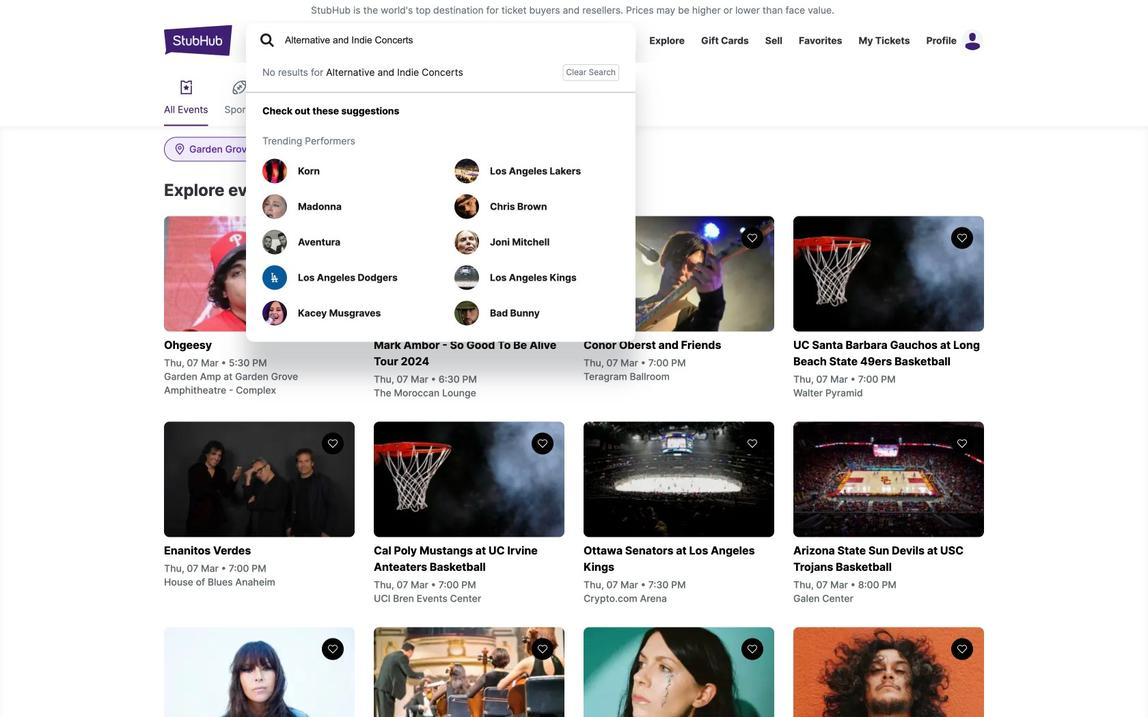 Task type: locate. For each thing, give the bounding box(es) containing it.
None field
[[164, 137, 319, 162]]



Task type: describe. For each thing, give the bounding box(es) containing it.
Search events, artists, teams, and more field
[[284, 33, 623, 48]]

stubhub image
[[164, 23, 232, 57]]



Task type: vqa. For each thing, say whether or not it's contained in the screenshot.
stubhub Image
yes



